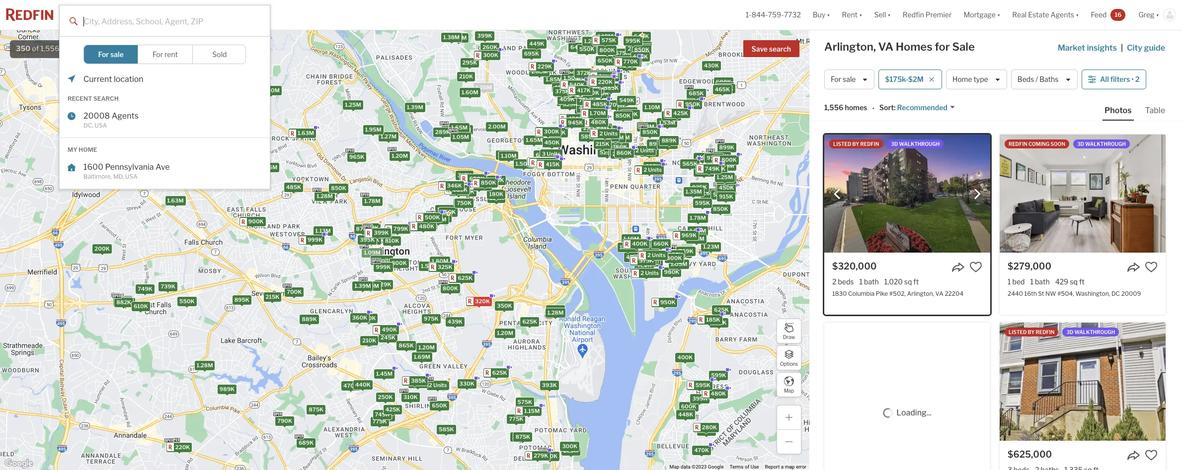 Task type: locate. For each thing, give the bounding box(es) containing it.
1.90m up 409k
[[562, 87, 579, 94]]

▾ for buy ▾
[[827, 11, 831, 19]]

usa down 20008
[[95, 122, 107, 129]]

3
[[542, 151, 546, 158]]

279k
[[587, 85, 602, 92], [534, 453, 548, 460]]

415k
[[579, 105, 593, 111], [546, 161, 560, 168], [679, 248, 693, 255]]

favorite button checkbox
[[970, 261, 983, 274], [1146, 261, 1158, 274]]

2 vertical spatial 399k
[[693, 396, 708, 403]]

480k
[[591, 119, 606, 126], [419, 223, 434, 230], [711, 391, 726, 398]]

429k down 1.09m
[[376, 281, 391, 288]]

1.01m
[[115, 299, 131, 305]]

draw
[[784, 334, 796, 340]]

950k down 390k
[[685, 101, 700, 108]]

walkthrough for $625,000
[[1075, 330, 1116, 336]]

va left "22204"
[[936, 290, 944, 298]]

2 inside button
[[1136, 75, 1140, 84]]

385k down 1.69m
[[411, 378, 426, 385]]

1.20m down 1.27m
[[392, 152, 408, 159]]

549k
[[619, 97, 634, 104]]

ft for $320,000
[[914, 278, 919, 286]]

1 vertical spatial 749k
[[138, 286, 152, 293]]

1 1 from the left
[[860, 278, 863, 286]]

1 horizontal spatial of
[[745, 465, 750, 470]]

1 horizontal spatial 999k
[[376, 264, 391, 271]]

595k up 280k
[[696, 382, 711, 389]]

1 up 16th
[[1031, 278, 1034, 286]]

0 vertical spatial listed by redfin
[[834, 141, 880, 147]]

2 bath from the left
[[1036, 278, 1050, 286]]

walkthrough down recommended
[[900, 141, 940, 147]]

terms of use link
[[730, 465, 759, 470]]

2 favorite button checkbox from the left
[[1146, 261, 1158, 274]]

325k
[[453, 187, 468, 193], [438, 264, 452, 271]]

arlington, down 1,020 sq ft
[[908, 290, 935, 298]]

210k
[[459, 73, 473, 80], [362, 337, 376, 344]]

▾ right the rent
[[860, 11, 863, 19]]

for inside option
[[153, 50, 163, 59]]

photo of 2440 16th st nw #504, washington, dc 20009 image
[[1000, 135, 1166, 253]]

2 horizontal spatial 399k
[[693, 396, 708, 403]]

coming
[[1029, 141, 1050, 147]]

1 bath for $320,000
[[860, 278, 879, 286]]

1.80m down "840k"
[[432, 258, 448, 265]]

terms
[[730, 465, 744, 470]]

1.20m up 1.69m
[[418, 345, 435, 352]]

• inside 1,556 homes •
[[873, 104, 875, 113]]

1 horizontal spatial 429k
[[475, 182, 490, 189]]

3d walkthrough down photos
[[1078, 141, 1127, 147]]

340k
[[590, 44, 605, 51], [84, 102, 99, 109]]

1 ft from the left
[[914, 278, 919, 286]]

340k up 20008
[[84, 102, 99, 109]]

0 horizontal spatial 399k
[[374, 230, 389, 237]]

250k
[[613, 150, 628, 157], [378, 394, 393, 401]]

2 horizontal spatial 415k
[[679, 248, 693, 255]]

350
[[16, 44, 30, 53]]

1 vertical spatial 695k
[[664, 113, 679, 120]]

1 vertical spatial 2.00m
[[488, 123, 506, 130]]

2 ft from the left
[[1080, 278, 1085, 286]]

1 vertical spatial 439k
[[448, 319, 463, 326]]

2 horizontal spatial 1.30m
[[571, 90, 588, 97]]

1.13m
[[639, 123, 654, 130], [315, 228, 331, 234]]

1 for $320,000
[[860, 278, 863, 286]]

favorite button checkbox
[[1146, 449, 1158, 462]]

1 vertical spatial 1.13m
[[315, 228, 331, 234]]

• for filters
[[1132, 75, 1134, 84]]

For sale radio
[[84, 45, 138, 64]]

• right filters
[[1132, 75, 1134, 84]]

report a map error link
[[765, 465, 807, 470]]

1 vertical spatial by
[[1028, 330, 1035, 336]]

215k right 895k
[[266, 294, 279, 301]]

1600 pennsylvania ave baltimore, md, usa
[[84, 162, 170, 180]]

1.27m
[[381, 133, 396, 140]]

For rent radio
[[138, 45, 193, 64]]

0 vertical spatial 1.10m
[[645, 104, 660, 111]]

899k up 535k
[[649, 140, 664, 147]]

1 vertical spatial 220k
[[175, 444, 190, 451]]

439k right 975k
[[448, 319, 463, 326]]

2 vertical spatial 575k
[[518, 399, 532, 406]]

home left type
[[953, 75, 973, 84]]

280k
[[702, 424, 717, 431]]

$175k-$2m
[[886, 75, 924, 84]]

option group
[[84, 45, 247, 64]]

agents down 1.29m on the left
[[112, 111, 139, 121]]

372k
[[577, 70, 591, 77]]

1 vertical spatial 340k
[[84, 102, 99, 109]]

1 bath up columbia
[[860, 278, 879, 286]]

3d walkthrough for $625,000
[[1067, 330, 1116, 336]]

0 vertical spatial 320k
[[459, 188, 474, 195]]

0 horizontal spatial va
[[879, 40, 894, 53]]

0 vertical spatial of
[[32, 44, 39, 53]]

1 horizontal spatial 965k
[[713, 192, 728, 198]]

for sale inside button
[[831, 75, 856, 84]]

450k up 299k
[[605, 141, 620, 148]]

favorite button image for $625,000
[[1146, 449, 1158, 462]]

remove $175k-$2m image
[[929, 77, 935, 83]]

Sold radio
[[193, 45, 247, 64]]

insights
[[1088, 43, 1118, 53]]

sale up current location
[[110, 50, 124, 59]]

1 horizontal spatial 569k
[[711, 166, 726, 173]]

695k up 1.72m
[[595, 125, 610, 132]]

home
[[953, 75, 973, 84], [79, 146, 97, 154]]

3d
[[892, 141, 899, 147], [1078, 141, 1085, 147], [1067, 330, 1074, 336]]

1.60m
[[462, 89, 478, 96], [718, 188, 734, 195], [703, 190, 719, 197]]

save
[[752, 45, 768, 53]]

1 bath from the left
[[865, 278, 879, 286]]

0 horizontal spatial 3d
[[892, 141, 899, 147]]

1.35m down 1.66m
[[686, 189, 702, 196]]

515k down 660k
[[642, 256, 656, 263]]

1.20m up 270k
[[363, 283, 379, 290]]

439k down the 1.85m
[[554, 84, 569, 91]]

640k up '372k'
[[571, 44, 586, 51]]

0 vertical spatial 1.95m
[[97, 111, 113, 118]]

365k
[[175, 444, 190, 451]]

839k
[[576, 83, 591, 90]]

▾ for sell ▾
[[888, 11, 891, 19]]

2 ▾ from the left
[[860, 11, 863, 19]]

385k
[[604, 85, 619, 92], [411, 378, 426, 385]]

for sale up 1,556 homes •
[[831, 75, 856, 84]]

1.13m left 659k
[[315, 228, 331, 234]]

1 horizontal spatial sale
[[843, 75, 856, 84]]

1 horizontal spatial 889k
[[662, 137, 677, 144]]

2 horizontal spatial 695k
[[664, 113, 679, 120]]

0 vertical spatial map
[[785, 388, 795, 394]]

417k
[[577, 87, 591, 94]]

0 vertical spatial •
[[1132, 75, 1134, 84]]

home type button
[[947, 70, 1008, 89]]

0 horizontal spatial 1.65m
[[451, 124, 468, 131]]

1 horizontal spatial 1,556
[[825, 104, 844, 112]]

0 horizontal spatial 215k
[[266, 294, 279, 301]]

585k
[[581, 133, 596, 140], [439, 427, 454, 434]]

map for map data ©2023 google
[[670, 465, 680, 470]]

425k down 1.45m at the left bottom of the page
[[385, 407, 400, 414]]

415k down 3 units
[[546, 161, 560, 168]]

250k down 1.72m
[[613, 150, 628, 157]]

0 horizontal spatial 615k
[[536, 151, 550, 158]]

1 vertical spatial 575k
[[615, 50, 630, 57]]

1.78m up 969k
[[690, 215, 706, 222]]

homes
[[61, 44, 84, 53], [845, 104, 868, 112]]

usa down pennsylvania
[[125, 173, 138, 180]]

0 vertical spatial 480k
[[591, 119, 606, 126]]

0 vertical spatial 695k
[[524, 50, 539, 57]]

walkthrough for $279,000
[[1086, 141, 1127, 147]]

0 horizontal spatial 1,556
[[40, 44, 59, 53]]

0 horizontal spatial ft
[[914, 278, 919, 286]]

709k
[[609, 101, 624, 108]]

1 horizontal spatial 689k
[[594, 90, 609, 97]]

1 horizontal spatial redfin
[[1009, 141, 1028, 147]]

1 vertical spatial 539k
[[637, 268, 652, 275]]

0 horizontal spatial 525k
[[437, 206, 452, 213]]

1 horizontal spatial bath
[[1036, 278, 1050, 286]]

1.10m up 1.53m
[[645, 104, 660, 111]]

▾ right buy
[[827, 11, 831, 19]]

0 horizontal spatial 220k
[[175, 444, 190, 451]]

20008 agents link
[[84, 111, 240, 121]]

835k
[[692, 184, 707, 191]]

favorite button image
[[970, 261, 983, 274], [1146, 261, 1158, 274], [1146, 449, 1158, 462]]

2 vertical spatial 1.30m
[[571, 90, 588, 97]]

0 vertical spatial 750k
[[613, 144, 627, 150]]

565k
[[683, 161, 698, 167]]

1 horizontal spatial 539k
[[637, 268, 652, 275]]

previous button image
[[833, 189, 843, 199]]

/
[[1036, 75, 1039, 84]]

home type
[[953, 75, 989, 84]]

1 bath up st
[[1031, 278, 1050, 286]]

1 vertical spatial 600k
[[620, 108, 636, 115]]

3d down :
[[892, 141, 899, 147]]

buy ▾ button
[[807, 0, 837, 30]]

0 vertical spatial 250k
[[613, 150, 628, 157]]

569k down 969k
[[679, 248, 694, 255]]

490k
[[382, 327, 397, 334]]

595k down 835k
[[695, 200, 710, 207]]

sq right 429
[[1071, 278, 1078, 286]]

540k right 839k at the top of page
[[597, 78, 612, 85]]

1 sq from the left
[[905, 278, 913, 286]]

▾
[[827, 11, 831, 19], [860, 11, 863, 19], [888, 11, 891, 19], [998, 11, 1001, 19], [1076, 11, 1080, 19], [1157, 11, 1160, 19]]

for up 1,556 homes •
[[831, 75, 842, 84]]

560k
[[548, 307, 563, 314]]

500k
[[718, 85, 733, 92], [425, 214, 440, 221]]

750k down 346k
[[457, 200, 472, 207]]

1 vertical spatial 1.10m
[[501, 153, 517, 160]]

1 vertical spatial 310k
[[404, 394, 418, 401]]

my home
[[68, 146, 97, 154]]

0 horizontal spatial 415k
[[546, 161, 560, 168]]

1 vertical spatial 385k
[[411, 378, 426, 385]]

units
[[632, 45, 646, 52], [603, 73, 617, 80], [595, 130, 609, 137], [604, 130, 618, 137], [640, 147, 654, 154], [547, 151, 561, 158], [541, 159, 555, 166], [543, 159, 556, 166], [648, 167, 662, 174], [452, 182, 466, 189], [677, 250, 690, 257], [652, 252, 666, 259], [377, 257, 391, 264], [645, 270, 659, 277], [433, 382, 447, 389]]

map for map
[[785, 388, 795, 394]]

map left data
[[670, 465, 680, 470]]

425k up 1.53m
[[673, 110, 688, 117]]

3 1 from the left
[[1031, 278, 1034, 286]]

report
[[765, 465, 780, 470]]

1.23m
[[689, 236, 705, 243], [703, 244, 719, 250]]

map inside "map" button
[[785, 388, 795, 394]]

1.15m up 1.48m
[[524, 408, 540, 415]]

city guide link
[[1128, 42, 1168, 54]]

0 vertical spatial 1.63m
[[531, 68, 548, 75]]

399k up 260k
[[477, 32, 492, 39]]

next button image
[[973, 189, 983, 199]]

4 ▾ from the left
[[998, 11, 1001, 19]]

▾ for rent ▾
[[860, 11, 863, 19]]

1 1 bath from the left
[[860, 278, 879, 286]]

3 ▾ from the left
[[888, 11, 891, 19]]

#502,
[[890, 290, 906, 298]]

ad region
[[825, 323, 991, 471]]

for sale up current location
[[98, 50, 124, 59]]

450k down 645k
[[584, 89, 599, 96]]

bath up columbia
[[865, 278, 879, 286]]

0 horizontal spatial homes
[[61, 44, 84, 53]]

▾ for mortgage ▾
[[998, 11, 1001, 19]]

749k up 610k
[[138, 286, 152, 293]]

2 vertical spatial 1.10m
[[624, 236, 639, 243]]

1 vertical spatial 250k
[[378, 394, 393, 401]]

1,556 down for sale button
[[825, 104, 844, 112]]

0 vertical spatial 1.39m
[[407, 104, 423, 111]]

1 for $279,000
[[1031, 278, 1034, 286]]

525k left 860k
[[600, 149, 615, 156]]

photo of 2812 s meade st, arlington, va 22206 image
[[1000, 323, 1166, 442]]

1 vertical spatial 295k
[[583, 125, 598, 132]]

749k down 1.45m at the left bottom of the page
[[375, 411, 390, 418]]

320k up 460k
[[459, 188, 474, 195]]

6 ▾ from the left
[[1157, 11, 1160, 19]]

1 favorite button checkbox from the left
[[970, 261, 983, 274]]

2 sq from the left
[[1071, 278, 1078, 286]]

415k down 969k
[[679, 248, 693, 255]]

bath up st
[[1036, 278, 1050, 286]]

2 vertical spatial 480k
[[711, 391, 726, 398]]

for for the 'for rent' option
[[153, 50, 163, 59]]

639k
[[625, 59, 640, 65]]

sq right 1,020
[[905, 278, 913, 286]]

689k
[[594, 90, 609, 97], [299, 440, 314, 447]]

1 horizontal spatial 550k
[[579, 46, 595, 53]]

photos
[[1105, 106, 1132, 115]]

1 vertical spatial •
[[873, 104, 875, 113]]

report a map error
[[765, 465, 807, 470]]

of for terms
[[745, 465, 750, 470]]

1,556 inside 1,556 homes •
[[825, 104, 844, 112]]

220k
[[598, 78, 613, 85], [175, 444, 190, 451]]

2 horizontal spatial for
[[831, 75, 842, 84]]

399k up 810k
[[374, 230, 389, 237]]

844-
[[752, 11, 768, 19]]

1.15m up 945k
[[577, 108, 593, 115]]

0 vertical spatial 615k
[[536, 151, 550, 158]]

walkthrough down washington,
[[1075, 330, 1116, 336]]

redfin premier
[[903, 11, 952, 19]]

1 horizontal spatial ft
[[1080, 278, 1085, 286]]

1600
[[84, 162, 103, 172]]

1.90m
[[562, 87, 579, 94], [613, 134, 630, 141], [620, 244, 636, 251]]

550k up '372k'
[[579, 46, 595, 53]]

for inside option
[[98, 50, 109, 59]]

320k left 350k
[[475, 298, 490, 305]]

815k
[[636, 43, 650, 50]]

1 vertical spatial 515k
[[421, 222, 436, 228]]

790k
[[277, 418, 292, 425]]

2 horizontal spatial 749k
[[705, 166, 720, 172]]

pike
[[876, 290, 889, 298]]

1.78m up 659k
[[364, 198, 380, 205]]

0 vertical spatial for sale
[[98, 50, 124, 59]]

409k
[[560, 96, 575, 103]]

usa
[[95, 122, 107, 129], [125, 173, 138, 180]]

1 vertical spatial agents
[[112, 111, 139, 121]]

0 horizontal spatial 899k
[[649, 140, 664, 147]]

listed by redfin down 1,556 homes •
[[834, 141, 880, 147]]

0 vertical spatial 689k
[[594, 90, 609, 97]]

draw button
[[777, 319, 802, 344]]

sort :
[[880, 104, 896, 112]]

$175k-$2m button
[[879, 70, 943, 89]]

city
[[1128, 43, 1143, 53]]

1.53m
[[659, 119, 676, 126]]

1.95m
[[97, 111, 113, 118], [365, 126, 381, 133]]

295k right 945k
[[583, 125, 598, 132]]

2 1 bath from the left
[[1031, 278, 1050, 286]]

sq for $320,000
[[905, 278, 913, 286]]

1 horizontal spatial 320k
[[475, 298, 490, 305]]

1,556 right 350 on the left
[[40, 44, 59, 53]]

1.90m up 299k
[[613, 134, 630, 141]]

295k up 1.26m
[[462, 59, 477, 66]]

1.20m up '372k'
[[584, 38, 601, 45]]

950k down the 980k
[[660, 299, 676, 306]]

325k down "840k"
[[438, 264, 452, 271]]

899k up "178k"
[[719, 144, 735, 151]]

google image
[[2, 458, 35, 471]]

1 horizontal spatial for
[[153, 50, 163, 59]]

• inside button
[[1132, 75, 1134, 84]]

1830
[[833, 290, 847, 298]]

415k right 329k
[[579, 105, 593, 111]]

3d for $279,000
[[1078, 141, 1085, 147]]

▾ for greg ▾
[[1157, 11, 1160, 19]]

1 vertical spatial 425k
[[385, 407, 400, 414]]

569k down 979k
[[711, 166, 726, 173]]

1.69m
[[414, 354, 430, 361]]

1 vertical spatial 330k
[[699, 428, 714, 435]]

1.78m
[[364, 198, 380, 205], [690, 215, 706, 222]]

1.90m left 660k
[[620, 244, 636, 251]]

595k
[[695, 200, 710, 207], [696, 382, 711, 389]]

my
[[68, 146, 77, 154]]

data
[[681, 465, 691, 470]]

540k
[[597, 78, 612, 85], [570, 81, 585, 88]]

448k
[[678, 412, 693, 419]]

redfin down st
[[1036, 330, 1055, 336]]

3d walkthrough
[[892, 141, 940, 147], [1078, 141, 1127, 147], [1067, 330, 1116, 336]]

for up the current on the top left of page
[[98, 50, 109, 59]]

homes down for sale button
[[845, 104, 868, 112]]

favorite button image for $320,000
[[970, 261, 983, 274]]

1 vertical spatial 889k
[[302, 316, 317, 323]]

315k down 660k
[[647, 258, 661, 265]]

399k up 448k
[[693, 396, 708, 403]]

type
[[974, 75, 989, 84]]

0 horizontal spatial 310k
[[404, 394, 418, 401]]

0 vertical spatial 999k
[[307, 237, 323, 244]]

1 horizontal spatial 875k
[[356, 225, 371, 232]]

550k
[[579, 46, 595, 53], [179, 298, 194, 305]]

1 vertical spatial 1.30m
[[191, 45, 208, 52]]

0 vertical spatial 1.35m
[[473, 179, 489, 186]]

750k down 1.72m
[[613, 144, 627, 150]]

ft up 1830 columbia pike #502, arlington, va 22204
[[914, 278, 919, 286]]

1 horizontal spatial 1
[[1008, 278, 1012, 286]]

270k
[[361, 315, 376, 322]]

sort
[[880, 104, 894, 112]]

all
[[1101, 75, 1110, 84]]

429k up 180k
[[475, 182, 490, 189]]

2 1 from the left
[[1008, 278, 1012, 286]]

ft for $279,000
[[1080, 278, 1085, 286]]

by down 16th
[[1028, 330, 1035, 336]]

listed by redfin down 16th
[[1009, 330, 1055, 336]]

229k
[[538, 63, 552, 70]]

1830 columbia pike #502, arlington, va 22204
[[833, 290, 964, 298]]

1 vertical spatial 950k
[[660, 299, 676, 306]]

1 vertical spatial listed
[[1009, 330, 1027, 336]]

525k up "840k"
[[437, 206, 452, 213]]

1 vertical spatial 875k
[[309, 407, 323, 414]]

1 ▾ from the left
[[827, 11, 831, 19]]

295k
[[462, 59, 477, 66], [583, 125, 598, 132]]

315k
[[458, 172, 472, 179], [647, 258, 661, 265]]

recent
[[68, 95, 92, 102]]

315k up 346k
[[458, 172, 472, 179]]

1 vertical spatial 1.35m
[[686, 189, 702, 196]]

1 horizontal spatial 525k
[[600, 149, 615, 156]]

569k
[[711, 166, 726, 173], [679, 248, 694, 255]]

0 vertical spatial 210k
[[459, 73, 473, 80]]

of for 350
[[32, 44, 39, 53]]

home inside button
[[953, 75, 973, 84]]

redfin
[[861, 141, 880, 147], [1009, 141, 1028, 147], [1036, 330, 1055, 336]]

1.13m left 1.53m
[[639, 123, 654, 130]]

0 horizontal spatial 749k
[[138, 286, 152, 293]]

799k down 1.45m at the left bottom of the page
[[378, 414, 393, 421]]

•
[[1132, 75, 1134, 84], [873, 104, 875, 113]]



Task type: vqa. For each thing, say whether or not it's contained in the screenshot.
favorite button image related to $625,000
yes



Task type: describe. For each thing, give the bounding box(es) containing it.
245k
[[381, 335, 395, 342]]

0 vertical spatial 1.70m
[[590, 110, 606, 117]]

rent
[[843, 11, 858, 19]]

1 vertical spatial 315k
[[647, 258, 661, 265]]

1.15m right 1.03m
[[540, 151, 555, 158]]

450k up 3 units
[[545, 139, 560, 146]]

1.26m
[[476, 84, 492, 91]]

1 vertical spatial 1.23m
[[703, 244, 719, 250]]

0 vertical spatial 575k
[[602, 37, 616, 44]]

450k down 1.72m
[[607, 144, 622, 151]]

redfin coming soon
[[1009, 141, 1066, 147]]

1 horizontal spatial 585k
[[581, 133, 596, 140]]

450k down 329k
[[568, 115, 583, 122]]

md,
[[113, 173, 124, 180]]

0 horizontal spatial 330k
[[459, 381, 474, 388]]

1 horizontal spatial 279k
[[587, 85, 602, 92]]

449k
[[529, 40, 544, 47]]

419k
[[696, 154, 710, 161]]

635k
[[668, 252, 683, 259]]

buy ▾
[[813, 11, 831, 19]]

1 horizontal spatial 1.35m
[[686, 189, 702, 196]]

0 horizontal spatial 2.00m
[[262, 87, 280, 94]]

895k
[[234, 297, 249, 304]]

real estate agents ▾ button
[[1007, 0, 1086, 30]]

2 vertical spatial 1.90m
[[620, 244, 636, 251]]

1 vertical spatial arlington,
[[908, 290, 935, 298]]

350k
[[497, 303, 512, 310]]

1.85m
[[546, 76, 562, 83]]

1 vertical spatial 900k
[[623, 111, 638, 118]]

0 horizontal spatial 540k
[[570, 81, 585, 88]]

799k down 417k
[[579, 97, 594, 104]]

st
[[1039, 290, 1045, 298]]

16th
[[1025, 290, 1038, 298]]

:
[[894, 104, 896, 112]]

1 vertical spatial 1.28m
[[547, 310, 564, 317]]

City, Address, School, Agent, ZIP search field
[[79, 11, 270, 31]]

1 vertical spatial 480k
[[419, 223, 434, 230]]

beds / baths button
[[1012, 70, 1078, 89]]

1 horizontal spatial 775k
[[509, 416, 523, 423]]

0 vertical spatial 950k
[[685, 101, 700, 108]]

3 units
[[542, 151, 561, 158]]

299k
[[611, 148, 626, 155]]

0 horizontal spatial 1.80m
[[432, 258, 448, 265]]

1 horizontal spatial 215k
[[596, 141, 610, 148]]

1 horizontal spatial 750k
[[613, 144, 627, 150]]

ave
[[156, 162, 170, 172]]

0 vertical spatial 425k
[[673, 110, 688, 117]]

market insights | city guide
[[1058, 43, 1166, 53]]

favorite button checkbox for $320,000
[[970, 261, 983, 274]]

1 horizontal spatial 250k
[[613, 150, 628, 157]]

3d for $625,000
[[1067, 330, 1074, 336]]

agents inside 20008 agents dc, usa
[[112, 111, 139, 121]]

5 ▾ from the left
[[1076, 11, 1080, 19]]

1 horizontal spatial 749k
[[375, 411, 390, 418]]

1 horizontal spatial 1.39m
[[407, 104, 423, 111]]

0 horizontal spatial arlington,
[[825, 40, 877, 53]]

options button
[[777, 346, 802, 371]]

1 vertical spatial 1.70m
[[430, 216, 446, 223]]

sold
[[212, 50, 227, 59]]

1 horizontal spatial 695k
[[595, 125, 610, 132]]

1 vertical spatial 750k
[[457, 200, 472, 207]]

map region
[[0, 0, 849, 471]]

recommended button
[[896, 103, 956, 113]]

0 vertical spatial 1.80m
[[604, 72, 620, 79]]

rent ▾ button
[[837, 0, 869, 30]]

for inside button
[[831, 75, 842, 84]]

bath for $320,000
[[865, 278, 879, 286]]

1.15m down "178k"
[[719, 163, 734, 170]]

0 horizontal spatial 889k
[[302, 316, 317, 323]]

real
[[1013, 11, 1027, 19]]

0 horizontal spatial 1.63m
[[167, 198, 183, 205]]

0 vertical spatial 1.90m
[[562, 87, 579, 94]]

sq for $279,000
[[1071, 278, 1078, 286]]

1 horizontal spatial listed by redfin
[[1009, 330, 1055, 336]]

860k
[[617, 150, 632, 157]]

1 horizontal spatial 1.28m
[[317, 193, 333, 200]]

premier
[[926, 11, 952, 19]]

1 horizontal spatial 330k
[[699, 428, 714, 435]]

current location button
[[84, 74, 262, 85]]

1.20m up 329k
[[567, 93, 583, 100]]

810k
[[385, 238, 399, 245]]

1.29m
[[102, 92, 118, 99]]

soon
[[1051, 141, 1066, 147]]

0 horizontal spatial 1.10m
[[501, 153, 517, 160]]

beds
[[1018, 75, 1035, 84]]

1 horizontal spatial 515k
[[642, 256, 656, 263]]

1 vertical spatial 615k
[[644, 242, 658, 249]]

1 vertical spatial 700k
[[543, 453, 558, 460]]

1.48m
[[512, 434, 529, 441]]

1 vertical spatial 595k
[[696, 382, 711, 389]]

799k up 810k
[[394, 226, 408, 233]]

1 vertical spatial va
[[936, 290, 944, 298]]

• for homes
[[873, 104, 875, 113]]

rent ▾ button
[[843, 0, 863, 30]]

sell ▾
[[875, 11, 891, 19]]

1 horizontal spatial 399k
[[477, 32, 492, 39]]

©2023
[[692, 465, 707, 470]]

rent ▾
[[843, 11, 863, 19]]

agents inside dropdown button
[[1051, 11, 1075, 19]]

0 vertical spatial homes
[[61, 44, 84, 53]]

979k
[[707, 155, 722, 162]]

$175k-
[[886, 75, 909, 84]]

390k
[[689, 93, 704, 100]]

0 horizontal spatial 250k
[[378, 394, 393, 401]]

1 bed
[[1008, 278, 1025, 286]]

mortgage ▾ button
[[958, 0, 1007, 30]]

0 vertical spatial by
[[853, 141, 860, 147]]

option group containing for sale
[[84, 45, 247, 64]]

0 vertical spatial 640k
[[634, 33, 649, 40]]

current
[[84, 75, 112, 84]]

989k
[[219, 386, 234, 393]]

redfin
[[903, 11, 925, 19]]

2 horizontal spatial 600k
[[716, 79, 731, 86]]

460k
[[456, 200, 471, 207]]

1.20m down 350k
[[497, 330, 513, 337]]

buy
[[813, 11, 826, 19]]

columbia
[[849, 290, 875, 298]]

1 vertical spatial 399k
[[374, 230, 389, 237]]

2 horizontal spatial 480k
[[711, 391, 726, 398]]

sell ▾ button
[[875, 0, 891, 30]]

favorite button image for $279,000
[[1146, 261, 1158, 274]]

610k
[[134, 303, 148, 310]]

0 vertical spatial 340k
[[590, 44, 605, 51]]

all filters • 2 button
[[1082, 70, 1147, 89]]

0 horizontal spatial home
[[79, 146, 97, 154]]

real estate agents ▾
[[1013, 11, 1080, 19]]

usa inside the 1600 pennsylvania ave baltimore, md, usa
[[125, 173, 138, 180]]

1 vertical spatial 1.78m
[[690, 215, 706, 222]]

992k
[[116, 299, 131, 306]]

1.08m
[[710, 154, 727, 161]]

0 vertical spatial 439k
[[554, 84, 569, 91]]

1 horizontal spatial 210k
[[459, 73, 473, 80]]

0 vertical spatial 900k
[[619, 62, 634, 69]]

arlington, va homes for sale
[[825, 40, 975, 53]]

0 horizontal spatial 1.30m
[[191, 45, 208, 52]]

buy ▾ button
[[813, 0, 831, 30]]

beds
[[838, 278, 854, 286]]

real estate agents ▾ link
[[1013, 0, 1080, 30]]

for for for sale option
[[98, 50, 109, 59]]

favorite button checkbox for $279,000
[[1146, 261, 1158, 274]]

usa inside 20008 agents dc, usa
[[95, 122, 107, 129]]

0 horizontal spatial 1.35m
[[473, 179, 489, 186]]

1600 pennsylvania ave link
[[84, 162, 240, 172]]

799k up 299k
[[602, 133, 617, 140]]

1 vertical spatial 999k
[[376, 264, 391, 271]]

0 horizontal spatial 1.13m
[[315, 228, 331, 234]]

0 horizontal spatial 289k
[[435, 129, 450, 136]]

799k right '372k'
[[592, 72, 606, 79]]

map data ©2023 google
[[670, 465, 724, 470]]

2 vertical spatial 415k
[[679, 248, 693, 255]]

sale inside option
[[110, 50, 124, 59]]

1,020 sq ft
[[885, 278, 919, 286]]

1.12m
[[635, 45, 650, 52]]

1 horizontal spatial 385k
[[604, 85, 619, 92]]

3d walkthrough down recommended
[[892, 141, 940, 147]]

0 horizontal spatial 385k
[[411, 378, 426, 385]]

mortgage ▾ button
[[964, 0, 1001, 30]]

1 horizontal spatial 310k
[[489, 195, 504, 202]]

0 horizontal spatial 569k
[[679, 248, 694, 255]]

1 horizontal spatial 415k
[[579, 105, 593, 111]]

for
[[935, 40, 951, 53]]

options
[[781, 361, 799, 367]]

0 horizontal spatial 429k
[[376, 281, 391, 288]]

1 horizontal spatial 1.13m
[[639, 123, 654, 130]]

rent
[[165, 50, 178, 59]]

185k
[[706, 317, 720, 324]]

1 vertical spatial 585k
[[439, 427, 454, 434]]

20008 agents dc, usa
[[84, 111, 139, 129]]

1.88m
[[148, 42, 164, 49]]

1-844-759-7732
[[746, 11, 801, 19]]

450k left the 635k
[[626, 254, 641, 261]]

2 vertical spatial 600k
[[681, 404, 697, 411]]

1 bath for $279,000
[[1031, 278, 1050, 286]]

washington,
[[1076, 290, 1111, 298]]

photo of 1830 columbia pike #502, arlington, va 22204 image
[[825, 135, 991, 253]]

2 vertical spatial 900k
[[248, 218, 264, 225]]

error
[[796, 465, 807, 470]]

489k
[[150, 172, 165, 179]]

1 vertical spatial 640k
[[571, 44, 586, 51]]

0 vertical spatial 965k
[[349, 154, 364, 161]]

0 vertical spatial 595k
[[695, 200, 710, 207]]

329k
[[563, 101, 577, 108]]

0 horizontal spatial 950k
[[660, 299, 676, 306]]

bath for $279,000
[[1036, 278, 1050, 286]]

1 vertical spatial 1.63m
[[298, 130, 314, 137]]

for sale inside option
[[98, 50, 124, 59]]

440k
[[355, 382, 371, 389]]

mortgage
[[964, 11, 996, 19]]

1.66m
[[696, 168, 712, 175]]

homes inside 1,556 homes •
[[845, 104, 868, 112]]

870k
[[489, 177, 504, 184]]

0 horizontal spatial 775k
[[373, 419, 387, 426]]

0 horizontal spatial 1.95m
[[97, 111, 113, 118]]

20008
[[84, 111, 110, 121]]

1 vertical spatial 1.90m
[[613, 134, 630, 141]]

0 vertical spatial 875k
[[356, 225, 371, 232]]

greg
[[1139, 11, 1155, 19]]

sale inside button
[[843, 75, 856, 84]]

3d walkthrough for $279,000
[[1078, 141, 1127, 147]]

2 horizontal spatial redfin
[[1036, 330, 1055, 336]]

0 horizontal spatial 695k
[[524, 50, 539, 57]]

752k
[[119, 299, 133, 306]]

0 horizontal spatial 425k
[[385, 407, 400, 414]]

408k
[[375, 230, 390, 237]]

739k
[[161, 284, 175, 291]]

599k
[[711, 373, 726, 379]]

450k down 1.37m
[[719, 184, 734, 191]]

849k
[[85, 157, 100, 164]]

0 horizontal spatial 210k
[[362, 337, 376, 344]]



